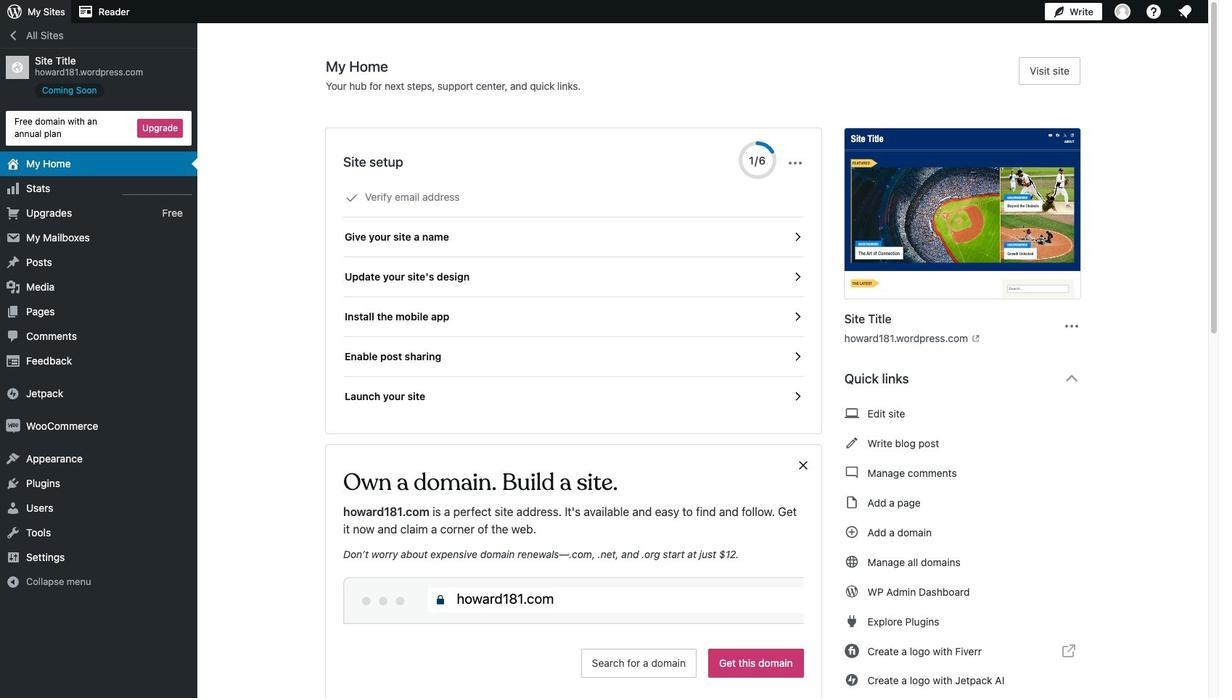 Task type: vqa. For each thing, say whether or not it's contained in the screenshot.
laptop 'image'
yes



Task type: locate. For each thing, give the bounding box(es) containing it.
0 vertical spatial task enabled image
[[791, 231, 804, 244]]

highest hourly views 0 image
[[123, 185, 192, 195]]

my profile image
[[1115, 4, 1131, 20]]

1 task enabled image from the top
[[791, 271, 804, 284]]

insert_drive_file image
[[844, 494, 859, 512]]

mode_comment image
[[844, 464, 859, 482]]

0 vertical spatial task enabled image
[[791, 271, 804, 284]]

manage your notifications image
[[1176, 3, 1194, 20]]

1 vertical spatial img image
[[6, 419, 20, 434]]

0 vertical spatial img image
[[6, 386, 20, 401]]

img image
[[6, 386, 20, 401], [6, 419, 20, 434]]

dismiss settings image
[[786, 155, 804, 172]]

1 vertical spatial task enabled image
[[791, 351, 804, 364]]

task enabled image
[[791, 271, 804, 284], [791, 351, 804, 364]]

laptop image
[[844, 405, 859, 422]]

dismiss domain name promotion image
[[797, 457, 810, 475]]

main content
[[326, 57, 1092, 699]]

1 vertical spatial task enabled image
[[791, 311, 804, 324]]

2 vertical spatial task enabled image
[[791, 390, 804, 403]]

2 task enabled image from the top
[[791, 351, 804, 364]]

progress bar
[[739, 142, 776, 179]]

1 task enabled image from the top
[[791, 231, 804, 244]]

task enabled image
[[791, 231, 804, 244], [791, 311, 804, 324], [791, 390, 804, 403]]



Task type: describe. For each thing, give the bounding box(es) containing it.
2 task enabled image from the top
[[791, 311, 804, 324]]

edit image
[[844, 435, 859, 452]]

3 task enabled image from the top
[[791, 390, 804, 403]]

help image
[[1145, 3, 1163, 20]]

1 img image from the top
[[6, 386, 20, 401]]

more options for site site title image
[[1063, 317, 1081, 335]]

2 img image from the top
[[6, 419, 20, 434]]

launchpad checklist element
[[343, 178, 804, 417]]



